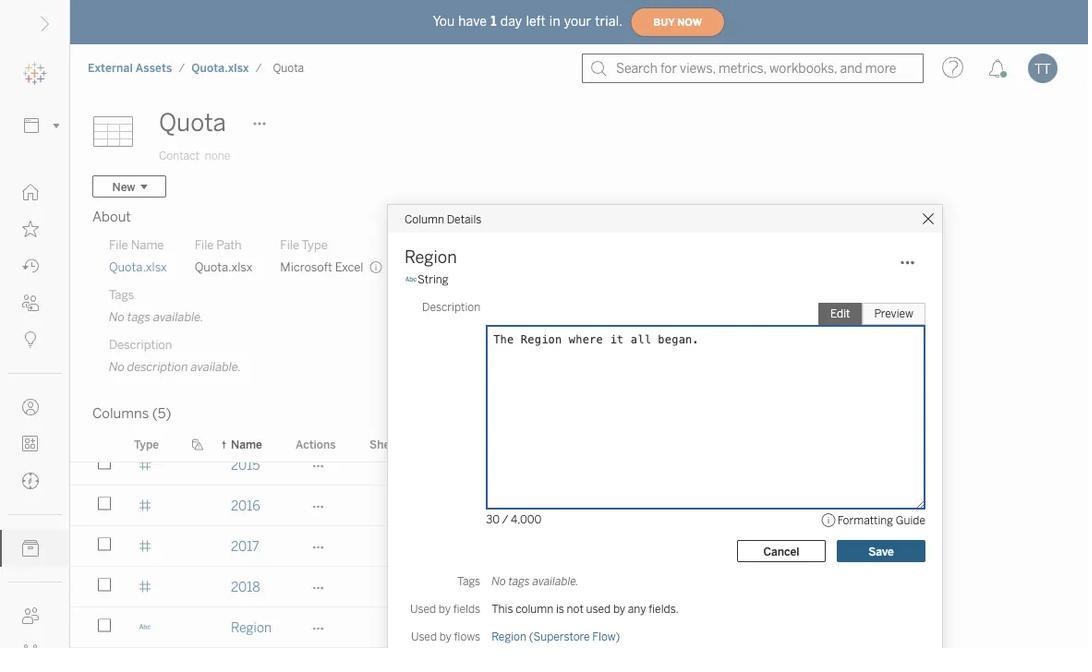 Task type: describe. For each thing, give the bounding box(es) containing it.
description for 2018
[[546, 580, 611, 595]]

1 vertical spatial type
[[134, 438, 159, 451]]

region for region link
[[231, 621, 272, 636]]

1 vertical spatial cell
[[762, 610, 1039, 649]]

column details dialog
[[388, 205, 943, 649]]

you
[[433, 14, 455, 29]]

2016 link
[[231, 486, 260, 526]]

no description for 2016
[[526, 499, 611, 514]]

flows link
[[876, 323, 905, 356]]

quota.xlsx for file path quota.xlsx
[[195, 260, 253, 274]]

2018 link
[[231, 567, 260, 607]]

used for used by flows
[[411, 631, 437, 644]]

file name quota.xlsx
[[109, 237, 167, 274]]

used by flows
[[411, 631, 481, 644]]

navigation panel element
[[0, 55, 69, 649]]

category embedded asset
[[411, 237, 504, 274]]

0 for region
[[494, 621, 503, 636]]

column details
[[405, 212, 482, 226]]

microsoft
[[280, 260, 332, 274]]

used for used by fields
[[410, 603, 436, 616]]

0 for 2016
[[494, 499, 503, 514]]

lineage
[[829, 219, 888, 239]]

tags for 2017
[[655, 539, 680, 554]]

by for fields
[[439, 603, 451, 616]]

data sources
[[435, 438, 504, 451]]

path
[[217, 237, 242, 252]]

flows
[[454, 631, 481, 644]]

this
[[492, 603, 513, 616]]

contact none
[[159, 149, 230, 163]]

no inside column details dialog
[[492, 575, 506, 589]]

quota.xlsx for file name quota.xlsx
[[109, 260, 167, 274]]

30
[[486, 513, 500, 526]]

not
[[567, 603, 584, 616]]

0 horizontal spatial quota.xlsx link
[[109, 259, 167, 275]]

2015 link
[[231, 445, 260, 485]]

have
[[459, 14, 487, 29]]

integer image for 2017
[[139, 540, 152, 553]]

2 vertical spatial quota
[[876, 260, 911, 275]]

fields.
[[649, 603, 679, 616]]

flows image
[[828, 324, 860, 357]]

quota element
[[267, 61, 310, 75]]

flow)
[[593, 631, 620, 644]]

table image
[[92, 104, 148, 160]]

0 vertical spatial cell
[[418, 527, 515, 567]]

main navigation. press the up and down arrow keys to access links. element
[[0, 174, 69, 649]]

trial.
[[595, 14, 623, 29]]

2015
[[231, 458, 260, 473]]

external assets link
[[87, 61, 173, 76]]

information image
[[821, 513, 838, 530]]

sources
[[462, 438, 504, 451]]

no description for region
[[526, 621, 611, 636]]

region for region (superstore flow)
[[492, 631, 527, 644]]

used
[[586, 603, 611, 616]]

formatting guide
[[838, 514, 926, 528]]

description no description available.
[[109, 337, 241, 374]]

tags for tags
[[457, 575, 481, 589]]

name inside the file name quota.xlsx
[[131, 237, 164, 252]]

integer image for 2018
[[139, 581, 152, 594]]

no tags available. inside column details dialog
[[492, 575, 579, 589]]

columns
[[92, 406, 149, 422]]

guide
[[896, 514, 926, 528]]

description for 2016
[[546, 499, 611, 514]]

file for file name
[[109, 237, 128, 252]]

quota link
[[876, 260, 1078, 302]]

columns (5)
[[92, 406, 171, 422]]

(superstore
[[529, 631, 590, 644]]

no tags available. for region
[[635, 621, 737, 636]]

region (superstore flow)
[[492, 631, 620, 644]]

new button
[[92, 176, 166, 198]]

2018
[[231, 580, 260, 595]]

now
[[678, 16, 703, 28]]

2017
[[231, 539, 259, 554]]

excel
[[335, 260, 364, 274]]

string image
[[139, 621, 152, 634]]

quota.xlsx right assets
[[192, 61, 249, 75]]

no description for 2018
[[526, 580, 611, 595]]

1
[[491, 14, 497, 29]]

tags for tags no tags available.
[[109, 287, 134, 302]]

0 horizontal spatial /
[[179, 61, 185, 75]]

tags inside column details dialog
[[509, 575, 530, 589]]

cancel button
[[737, 541, 826, 563]]

in
[[550, 14, 561, 29]]

available. inside description no description available.
[[191, 359, 241, 374]]

edit
[[831, 307, 851, 321]]

contact
[[159, 149, 199, 163]]

no inside tags no tags available.
[[109, 310, 125, 324]]

2016
[[231, 499, 260, 514]]

row containing 2017
[[70, 527, 1039, 569]]

1 horizontal spatial type
[[302, 237, 328, 252]]

integer image for 2016
[[139, 499, 152, 512]]

any
[[628, 603, 646, 616]]



Task type: vqa. For each thing, say whether or not it's contained in the screenshot.
the right Quota
yes



Task type: locate. For each thing, give the bounding box(es) containing it.
data
[[435, 438, 460, 451]]

2 file from the left
[[195, 237, 214, 252]]

0 vertical spatial quota.xlsx link
[[191, 61, 250, 76]]

0 vertical spatial quota
[[273, 61, 304, 75]]

name up "2015"
[[231, 438, 262, 451]]

sheets
[[370, 438, 407, 451]]

0 vertical spatial 0
[[494, 499, 503, 514]]

1 horizontal spatial description
[[422, 301, 481, 314]]

0 vertical spatial name
[[131, 237, 164, 252]]

1 horizontal spatial /
[[256, 61, 262, 75]]

2 0 from the top
[[494, 580, 503, 595]]

embedded
[[411, 260, 470, 274]]

no description right the 30
[[526, 499, 611, 514]]

1 file from the left
[[109, 237, 128, 252]]

quota.xlsx up tags no tags available.
[[109, 260, 167, 274]]

tags inside tags no tags available.
[[109, 287, 134, 302]]

row containing 2018
[[70, 567, 1039, 610]]

description up (5) at the bottom left of page
[[127, 359, 188, 374]]

your
[[564, 14, 592, 29]]

name inside grid
[[231, 438, 262, 451]]

2 horizontal spatial quota
[[876, 260, 911, 275]]

integer image
[[139, 499, 152, 512], [139, 540, 152, 553], [139, 581, 152, 594]]

tags down the file name quota.xlsx
[[109, 287, 134, 302]]

1 horizontal spatial quota
[[273, 61, 304, 75]]

/ left quota element at left top
[[256, 61, 262, 75]]

region
[[405, 248, 457, 268], [231, 621, 272, 636], [492, 631, 527, 644]]

1 vertical spatial quota.xlsx link
[[109, 259, 167, 275]]

cell
[[418, 527, 515, 567], [762, 610, 1039, 649]]

category
[[411, 237, 461, 252]]

0 horizontal spatial file
[[109, 237, 128, 252]]

about
[[92, 209, 131, 225]]

name down about
[[131, 237, 164, 252]]

external assets / quota.xlsx /
[[88, 61, 262, 75]]

quota.xlsx
[[192, 61, 249, 75], [109, 260, 167, 274], [195, 260, 253, 274]]

description down tags no tags available.
[[109, 337, 172, 352]]

region (superstore flow) link
[[492, 631, 620, 644]]

file inside file path quota.xlsx
[[195, 237, 214, 252]]

2 integer image from the top
[[139, 540, 152, 553]]

2 row from the top
[[70, 527, 1039, 569]]

no tags available.
[[635, 499, 737, 514], [635, 539, 737, 554], [492, 575, 579, 589], [635, 621, 737, 636]]

name
[[131, 237, 164, 252], [231, 438, 262, 451]]

0 vertical spatial used
[[410, 603, 436, 616]]

0 vertical spatial type
[[302, 237, 328, 252]]

2 vertical spatial integer image
[[139, 581, 152, 594]]

2 horizontal spatial file
[[280, 237, 299, 252]]

preview
[[875, 307, 914, 321]]

no description
[[526, 499, 611, 514], [526, 580, 611, 595], [526, 621, 611, 636]]

file for file path
[[195, 237, 214, 252]]

1 no description from the top
[[526, 499, 611, 514]]

used
[[410, 603, 436, 616], [411, 631, 437, 644]]

file left path
[[195, 237, 214, 252]]

grid
[[70, 428, 1039, 649]]

tags
[[109, 287, 134, 302], [457, 575, 481, 589]]

3 file from the left
[[280, 237, 299, 252]]

details
[[447, 212, 482, 226]]

left
[[526, 14, 546, 29]]

no tags available. for 2017
[[635, 539, 737, 554]]

tags up fields
[[457, 575, 481, 589]]

1 vertical spatial tags
[[457, 575, 481, 589]]

region down the 2018
[[231, 621, 272, 636]]

description
[[127, 359, 188, 374], [546, 499, 611, 514], [546, 580, 611, 595], [546, 621, 611, 636]]

region up string
[[405, 248, 457, 268]]

/ right assets
[[179, 61, 185, 75]]

4 row from the top
[[70, 608, 1039, 649]]

used up used by flows
[[410, 603, 436, 616]]

quota.xlsx link
[[191, 61, 250, 76], [109, 259, 167, 275]]

file inside the file name quota.xlsx
[[109, 237, 128, 252]]

description for region
[[546, 621, 611, 636]]

is
[[556, 603, 565, 616]]

microsoft excel
[[280, 260, 364, 274]]

type
[[302, 237, 328, 252], [134, 438, 159, 451]]

no description up the not
[[526, 580, 611, 595]]

by for flows
[[440, 631, 452, 644]]

1 vertical spatial description
[[109, 337, 172, 352]]

1 row from the top
[[70, 486, 1039, 529]]

4,000
[[511, 513, 542, 526]]

row containing region
[[70, 608, 1039, 649]]

tags no tags available.
[[109, 287, 204, 324]]

3 0 from the top
[[494, 621, 503, 636]]

/ inside column details dialog
[[503, 513, 509, 526]]

0 vertical spatial tags
[[109, 287, 134, 302]]

0 vertical spatial integer image
[[139, 499, 152, 512]]

3 integer image from the top
[[139, 581, 152, 594]]

fields
[[453, 603, 481, 616]]

text string icon image
[[405, 274, 418, 286]]

buy now button
[[630, 7, 726, 37]]

buy
[[654, 16, 675, 28]]

by left any
[[614, 603, 626, 616]]

description inside description no description available.
[[109, 337, 172, 352]]

column
[[516, 603, 554, 616]]

description right 4,000
[[546, 499, 611, 514]]

region link
[[231, 608, 272, 648]]

1 horizontal spatial cell
[[762, 610, 1039, 649]]

you have 1 day left in your trial.
[[433, 14, 623, 29]]

2 horizontal spatial region
[[492, 631, 527, 644]]

tags inside tags no tags available.
[[127, 310, 151, 324]]

row group containing 2015
[[70, 445, 1039, 649]]

2 vertical spatial no description
[[526, 621, 611, 636]]

2 horizontal spatial /
[[503, 513, 509, 526]]

1 horizontal spatial region
[[405, 248, 457, 268]]

region inside grid
[[231, 621, 272, 636]]

description down the not
[[546, 621, 611, 636]]

quota.xlsx down path
[[195, 260, 253, 274]]

tags for region
[[655, 621, 680, 636]]

2015 row
[[70, 445, 934, 486]]

no inside description no description available.
[[109, 359, 125, 374]]

description for description no description available.
[[109, 337, 172, 352]]

column
[[405, 212, 444, 226]]

tags inside column details dialog
[[457, 575, 481, 589]]

1 vertical spatial integer image
[[139, 540, 152, 553]]

0 horizontal spatial region
[[231, 621, 272, 636]]

grid containing 2015
[[70, 428, 1039, 649]]

no
[[109, 310, 125, 324], [109, 359, 125, 374], [526, 499, 543, 514], [635, 499, 652, 514], [635, 539, 652, 554], [492, 575, 506, 589], [526, 580, 543, 595], [526, 621, 543, 636], [635, 621, 652, 636]]

description down string
[[422, 301, 481, 314]]

type up microsoft excel at left top
[[302, 237, 328, 252]]

1 0 from the top
[[494, 499, 503, 514]]

0
[[494, 499, 503, 514], [494, 580, 503, 595], [494, 621, 503, 636]]

1 vertical spatial used
[[411, 631, 437, 644]]

(5)
[[152, 406, 171, 422]]

file type
[[280, 237, 328, 252]]

1 horizontal spatial file
[[195, 237, 214, 252]]

region down this
[[492, 631, 527, 644]]

1 vertical spatial quota
[[159, 109, 226, 137]]

by left fields
[[439, 603, 451, 616]]

2017 link
[[231, 527, 259, 566]]

0 vertical spatial description
[[422, 301, 481, 314]]

no tags available. for 2016
[[635, 499, 737, 514]]

type up integer icon
[[134, 438, 159, 451]]

flows
[[876, 324, 905, 337]]

1 vertical spatial no description
[[526, 580, 611, 595]]

0 left 4,000
[[494, 499, 503, 514]]

this column is not used by any fields.
[[492, 603, 679, 616]]

none
[[205, 149, 230, 163]]

0 horizontal spatial description
[[109, 337, 172, 352]]

quota.xlsx link up tags no tags available.
[[109, 259, 167, 275]]

description
[[422, 301, 481, 314], [109, 337, 172, 352]]

0 horizontal spatial name
[[131, 237, 164, 252]]

1 horizontal spatial name
[[231, 438, 262, 451]]

0 up this
[[494, 580, 503, 595]]

description inside column details dialog
[[422, 301, 481, 314]]

by left flows
[[440, 631, 452, 644]]

external
[[88, 61, 133, 75]]

0 down this
[[494, 621, 503, 636]]

1 vertical spatial name
[[231, 438, 262, 451]]

0 for 2018
[[494, 580, 503, 595]]

description for description
[[422, 301, 481, 314]]

file up microsoft
[[280, 237, 299, 252]]

1 used from the top
[[410, 603, 436, 616]]

used down used by fields at the left
[[411, 631, 437, 644]]

buy now
[[654, 16, 703, 28]]

row group
[[70, 445, 1039, 649]]

2 no description from the top
[[526, 580, 611, 595]]

/ right the 30
[[503, 513, 509, 526]]

1 horizontal spatial tags
[[457, 575, 481, 589]]

description up the not
[[546, 580, 611, 595]]

0 horizontal spatial cell
[[418, 527, 515, 567]]

row
[[70, 486, 1039, 529], [70, 527, 1039, 569], [70, 567, 1039, 610], [70, 608, 1039, 649]]

cancel
[[764, 545, 800, 558]]

file path quota.xlsx
[[195, 237, 253, 274]]

1 horizontal spatial quota.xlsx link
[[191, 61, 250, 76]]

actions
[[296, 438, 336, 451]]

this file type can contain multiple tables. image
[[369, 261, 383, 274]]

3 no description from the top
[[526, 621, 611, 636]]

by
[[439, 603, 451, 616], [614, 603, 626, 616], [440, 631, 452, 644]]

no description down the not
[[526, 621, 611, 636]]

used by fields
[[410, 603, 481, 616]]

0 horizontal spatial quota
[[159, 109, 226, 137]]

row containing 2016
[[70, 486, 1039, 529]]

tags for 2016
[[655, 499, 680, 514]]

string
[[418, 273, 449, 286]]

asset
[[473, 260, 504, 274]]

2 used from the top
[[411, 631, 437, 644]]

quota.xlsx link right assets
[[191, 61, 250, 76]]

0 vertical spatial no description
[[526, 499, 611, 514]]

day
[[501, 14, 523, 29]]

0 horizontal spatial tags
[[109, 287, 134, 302]]

0 horizontal spatial type
[[134, 438, 159, 451]]

available. inside tags no tags available.
[[153, 310, 204, 324]]

editor mode option group
[[819, 303, 926, 325]]

available.
[[153, 310, 204, 324], [191, 359, 241, 374], [683, 499, 737, 514], [683, 539, 737, 554], [533, 575, 579, 589], [683, 621, 737, 636]]

1 integer image from the top
[[139, 499, 152, 512]]

3 row from the top
[[70, 567, 1039, 610]]

assets
[[136, 61, 172, 75]]

description inside description no description available.
[[127, 359, 188, 374]]

2 vertical spatial 0
[[494, 621, 503, 636]]

quota
[[273, 61, 304, 75], [159, 109, 226, 137], [876, 260, 911, 275]]

formatting
[[838, 514, 894, 528]]

file
[[109, 237, 128, 252], [195, 237, 214, 252], [280, 237, 299, 252]]

The Region where it all began. text field
[[486, 325, 926, 510]]

30 / 4,000
[[486, 513, 542, 526]]

1 vertical spatial 0
[[494, 580, 503, 595]]

available. inside column details dialog
[[533, 575, 579, 589]]

integer image
[[139, 459, 152, 472]]

file down about
[[109, 237, 128, 252]]

/
[[179, 61, 185, 75], [256, 61, 262, 75], [503, 513, 509, 526]]

new
[[112, 180, 135, 193]]



